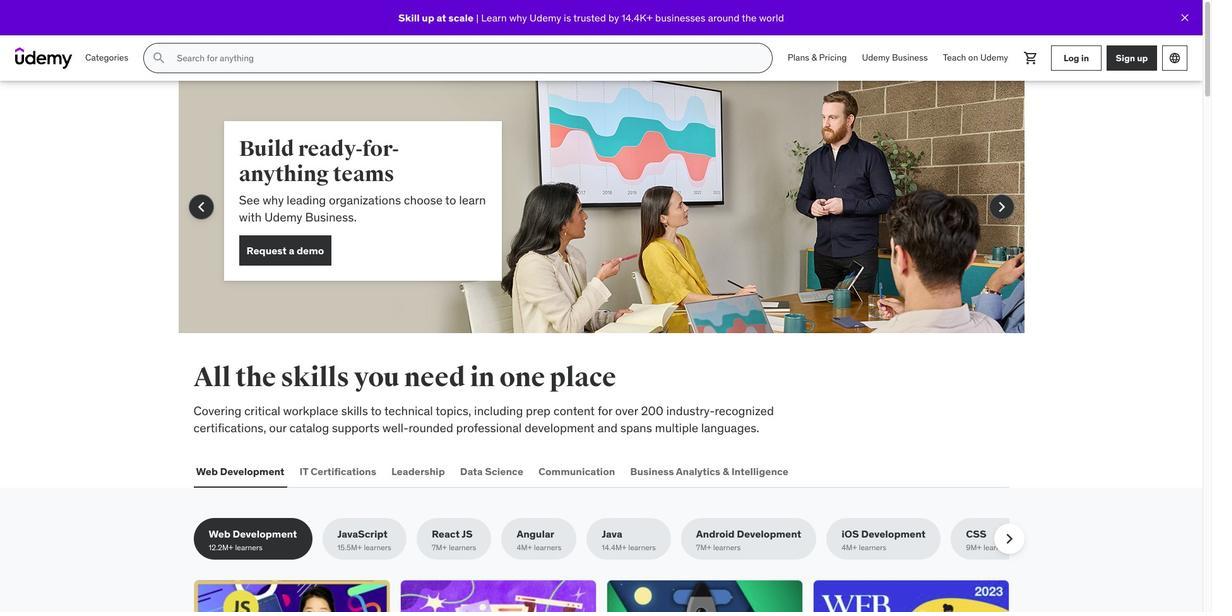 Task type: locate. For each thing, give the bounding box(es) containing it.
why inside the build ready-for- anything teams see why leading organizations choose to learn with udemy business.
[[263, 193, 284, 208]]

to
[[446, 193, 457, 208], [371, 404, 382, 419]]

0 horizontal spatial to
[[371, 404, 382, 419]]

0 vertical spatial up
[[422, 11, 435, 24]]

1 horizontal spatial why
[[510, 11, 527, 24]]

1 7m+ from the left
[[432, 543, 447, 553]]

& right analytics
[[723, 465, 730, 478]]

up for skill
[[422, 11, 435, 24]]

& inside button
[[723, 465, 730, 478]]

1 horizontal spatial 7m+
[[697, 543, 712, 553]]

up
[[422, 11, 435, 24], [1138, 52, 1149, 64]]

sign
[[1117, 52, 1136, 64]]

log in link
[[1052, 45, 1102, 71]]

business analytics & intelligence
[[631, 465, 789, 478]]

web inside web development 12.2m+ learners
[[209, 528, 231, 541]]

choose a language image
[[1169, 52, 1182, 64]]

0 vertical spatial why
[[510, 11, 527, 24]]

the up critical on the left bottom of page
[[236, 362, 276, 394]]

0 vertical spatial in
[[1082, 52, 1090, 64]]

development right "android" at the bottom of page
[[737, 528, 802, 541]]

0 vertical spatial web
[[196, 465, 218, 478]]

for
[[598, 404, 613, 419]]

7m+ down react
[[432, 543, 447, 553]]

skills up supports
[[341, 404, 368, 419]]

learners right 14.4m+
[[629, 543, 656, 553]]

4m+ down angular
[[517, 543, 532, 553]]

web inside button
[[196, 465, 218, 478]]

1 learners from the left
[[235, 543, 263, 553]]

all the skills you need in one place
[[194, 362, 616, 394]]

why
[[510, 11, 527, 24], [263, 193, 284, 208]]

to up supports
[[371, 404, 382, 419]]

previous image
[[191, 197, 211, 217]]

data science
[[460, 465, 524, 478]]

business analytics & intelligence button
[[628, 457, 791, 487]]

0 horizontal spatial up
[[422, 11, 435, 24]]

3 learners from the left
[[449, 543, 477, 553]]

5 learners from the left
[[629, 543, 656, 553]]

leading
[[287, 193, 326, 208]]

learners down javascript
[[364, 543, 392, 553]]

learners right the "9m+"
[[984, 543, 1012, 553]]

why right learn
[[510, 11, 527, 24]]

1 vertical spatial why
[[263, 193, 284, 208]]

udemy image
[[15, 47, 73, 69]]

0 vertical spatial business
[[893, 52, 928, 63]]

javascript
[[338, 528, 388, 541]]

topic filters element
[[194, 519, 1027, 560]]

12.2m+
[[209, 543, 233, 553]]

submit search image
[[152, 51, 167, 66]]

development inside web development 12.2m+ learners
[[233, 528, 297, 541]]

skills inside "covering critical workplace skills to technical topics, including prep content for over 200 industry-recognized certifications, our catalog supports well-rounded professional development and spans multiple languages."
[[341, 404, 368, 419]]

udemy
[[530, 11, 562, 24], [863, 52, 890, 63], [981, 52, 1009, 63], [265, 209, 302, 225]]

over
[[616, 404, 639, 419]]

sign up link
[[1107, 45, 1158, 71]]

development
[[525, 420, 595, 436]]

development right ios
[[862, 528, 926, 541]]

4m+ down ios
[[842, 543, 858, 553]]

7m+
[[432, 543, 447, 553], [697, 543, 712, 553]]

js
[[462, 528, 473, 541]]

professional
[[456, 420, 522, 436]]

business left teach on the right top of page
[[893, 52, 928, 63]]

2 learners from the left
[[364, 543, 392, 553]]

1 vertical spatial to
[[371, 404, 382, 419]]

1 vertical spatial skills
[[341, 404, 368, 419]]

Search for anything text field
[[175, 47, 757, 69]]

learners down js
[[449, 543, 477, 553]]

development inside android development 7m+ learners
[[737, 528, 802, 541]]

place
[[550, 362, 616, 394]]

learners
[[235, 543, 263, 553], [364, 543, 392, 553], [449, 543, 477, 553], [534, 543, 562, 553], [629, 543, 656, 553], [714, 543, 741, 553], [859, 543, 887, 553], [984, 543, 1012, 553]]

7 learners from the left
[[859, 543, 887, 553]]

0 vertical spatial to
[[446, 193, 457, 208]]

business
[[893, 52, 928, 63], [631, 465, 674, 478]]

shopping cart with 0 items image
[[1024, 51, 1039, 66]]

covering
[[194, 404, 242, 419]]

analytics
[[676, 465, 721, 478]]

certifications,
[[194, 420, 266, 436]]

scale
[[449, 11, 474, 24]]

react
[[432, 528, 460, 541]]

2 4m+ from the left
[[842, 543, 858, 553]]

0 vertical spatial &
[[812, 52, 818, 63]]

udemy right on
[[981, 52, 1009, 63]]

well-
[[383, 420, 409, 436]]

it certifications
[[300, 465, 377, 478]]

up right sign
[[1138, 52, 1149, 64]]

the
[[742, 11, 757, 24], [236, 362, 276, 394]]

1 vertical spatial up
[[1138, 52, 1149, 64]]

why right see
[[263, 193, 284, 208]]

0 horizontal spatial why
[[263, 193, 284, 208]]

up for sign
[[1138, 52, 1149, 64]]

why for anything
[[263, 193, 284, 208]]

0 horizontal spatial &
[[723, 465, 730, 478]]

7m+ for react js
[[432, 543, 447, 553]]

1 horizontal spatial business
[[893, 52, 928, 63]]

businesses
[[656, 11, 706, 24]]

at
[[437, 11, 446, 24]]

recognized
[[715, 404, 774, 419]]

1 vertical spatial web
[[209, 528, 231, 541]]

4m+
[[517, 543, 532, 553], [842, 543, 858, 553]]

development inside button
[[220, 465, 285, 478]]

learn
[[459, 193, 486, 208]]

2 7m+ from the left
[[697, 543, 712, 553]]

in right log at top right
[[1082, 52, 1090, 64]]

rounded
[[409, 420, 454, 436]]

organizations
[[329, 193, 401, 208]]

skill
[[399, 11, 420, 24]]

1 vertical spatial business
[[631, 465, 674, 478]]

on
[[969, 52, 979, 63]]

web up 12.2m+
[[209, 528, 231, 541]]

1 horizontal spatial the
[[742, 11, 757, 24]]

a
[[289, 244, 295, 257]]

skills up workplace
[[281, 362, 349, 394]]

all
[[194, 362, 231, 394]]

4 learners from the left
[[534, 543, 562, 553]]

& right plans
[[812, 52, 818, 63]]

learners down angular
[[534, 543, 562, 553]]

0 vertical spatial skills
[[281, 362, 349, 394]]

7m+ inside android development 7m+ learners
[[697, 543, 712, 553]]

java
[[602, 528, 623, 541]]

7m+ inside react js 7m+ learners
[[432, 543, 447, 553]]

skill up at scale | learn why udemy is trusted by 14.4k+ businesses around the world
[[399, 11, 784, 24]]

1 horizontal spatial 4m+
[[842, 543, 858, 553]]

udemy business link
[[855, 43, 936, 73]]

1 4m+ from the left
[[517, 543, 532, 553]]

1 horizontal spatial up
[[1138, 52, 1149, 64]]

learners down "android" at the bottom of page
[[714, 543, 741, 553]]

learners down ios
[[859, 543, 887, 553]]

in up including
[[470, 362, 495, 394]]

learners right 12.2m+
[[235, 543, 263, 553]]

8 learners from the left
[[984, 543, 1012, 553]]

one
[[500, 362, 545, 394]]

up left at
[[422, 11, 435, 24]]

prep
[[526, 404, 551, 419]]

6 learners from the left
[[714, 543, 741, 553]]

0 horizontal spatial the
[[236, 362, 276, 394]]

development up 12.2m+
[[233, 528, 297, 541]]

0 horizontal spatial 4m+
[[517, 543, 532, 553]]

business left analytics
[[631, 465, 674, 478]]

it certifications button
[[297, 457, 379, 487]]

plans
[[788, 52, 810, 63]]

topics,
[[436, 404, 472, 419]]

see
[[239, 193, 260, 208]]

7m+ down "android" at the bottom of page
[[697, 543, 712, 553]]

4m+ inside ios development 4m+ learners
[[842, 543, 858, 553]]

development inside ios development 4m+ learners
[[862, 528, 926, 541]]

1 horizontal spatial to
[[446, 193, 457, 208]]

4m+ inside angular 4m+ learners
[[517, 543, 532, 553]]

leadership
[[392, 465, 445, 478]]

0 horizontal spatial 7m+
[[432, 543, 447, 553]]

14.4m+
[[602, 543, 627, 553]]

web for web development
[[196, 465, 218, 478]]

0 horizontal spatial business
[[631, 465, 674, 478]]

android development 7m+ learners
[[697, 528, 802, 553]]

1 horizontal spatial in
[[1082, 52, 1090, 64]]

the left world
[[742, 11, 757, 24]]

choose
[[404, 193, 443, 208]]

0 horizontal spatial in
[[470, 362, 495, 394]]

7m+ for android development
[[697, 543, 712, 553]]

trusted
[[574, 11, 606, 24]]

udemy down leading
[[265, 209, 302, 225]]

workplace
[[283, 404, 338, 419]]

in
[[1082, 52, 1090, 64], [470, 362, 495, 394]]

web down certifications,
[[196, 465, 218, 478]]

anything
[[239, 161, 329, 188]]

why for scale
[[510, 11, 527, 24]]

1 vertical spatial &
[[723, 465, 730, 478]]

to left learn
[[446, 193, 457, 208]]

development down certifications,
[[220, 465, 285, 478]]



Task type: describe. For each thing, give the bounding box(es) containing it.
demo
[[297, 244, 324, 257]]

to inside the build ready-for- anything teams see why leading organizations choose to learn with udemy business.
[[446, 193, 457, 208]]

build ready-for- anything teams see why leading organizations choose to learn with udemy business.
[[239, 136, 486, 225]]

for-
[[363, 136, 399, 162]]

data science button
[[458, 457, 526, 487]]

leadership button
[[389, 457, 448, 487]]

spans
[[621, 420, 652, 436]]

plans & pricing
[[788, 52, 847, 63]]

including
[[474, 404, 523, 419]]

is
[[564, 11, 571, 24]]

in inside log in link
[[1082, 52, 1090, 64]]

learners inside java 14.4m+ learners
[[629, 543, 656, 553]]

udemy inside the build ready-for- anything teams see why leading organizations choose to learn with udemy business.
[[265, 209, 302, 225]]

development for web development 12.2m+ learners
[[233, 528, 297, 541]]

world
[[760, 11, 784, 24]]

pricing
[[820, 52, 847, 63]]

business.
[[305, 209, 357, 225]]

request
[[247, 244, 287, 257]]

next image
[[1000, 529, 1020, 550]]

sign up
[[1117, 52, 1149, 64]]

by
[[609, 11, 619, 24]]

development for android development 7m+ learners
[[737, 528, 802, 541]]

teach on udemy
[[944, 52, 1009, 63]]

web development 12.2m+ learners
[[209, 528, 297, 553]]

web development
[[196, 465, 285, 478]]

business inside button
[[631, 465, 674, 478]]

it
[[300, 465, 309, 478]]

categories
[[85, 52, 128, 63]]

|
[[476, 11, 479, 24]]

ios
[[842, 528, 859, 541]]

1 vertical spatial the
[[236, 362, 276, 394]]

content
[[554, 404, 595, 419]]

1 vertical spatial in
[[470, 362, 495, 394]]

javascript 15.5m+ learners
[[338, 528, 392, 553]]

communication button
[[536, 457, 618, 487]]

multiple
[[655, 420, 699, 436]]

ready-
[[298, 136, 363, 162]]

learn
[[481, 11, 507, 24]]

critical
[[245, 404, 280, 419]]

css 9m+ learners
[[967, 528, 1012, 553]]

udemy right pricing
[[863, 52, 890, 63]]

development for ios development 4m+ learners
[[862, 528, 926, 541]]

communication
[[539, 465, 615, 478]]

angular 4m+ learners
[[517, 528, 562, 553]]

plans & pricing link
[[781, 43, 855, 73]]

css
[[967, 528, 987, 541]]

languages.
[[702, 420, 760, 436]]

udemy business
[[863, 52, 928, 63]]

build
[[239, 136, 294, 162]]

close image
[[1179, 11, 1192, 24]]

15.5m+
[[338, 543, 362, 553]]

angular
[[517, 528, 555, 541]]

learners inside web development 12.2m+ learners
[[235, 543, 263, 553]]

teams
[[333, 161, 395, 188]]

development for web development
[[220, 465, 285, 478]]

science
[[485, 465, 524, 478]]

data
[[460, 465, 483, 478]]

learners inside react js 7m+ learners
[[449, 543, 477, 553]]

our
[[269, 420, 287, 436]]

9m+
[[967, 543, 982, 553]]

log
[[1064, 52, 1080, 64]]

and
[[598, 420, 618, 436]]

0 vertical spatial the
[[742, 11, 757, 24]]

learners inside css 9m+ learners
[[984, 543, 1012, 553]]

categories button
[[78, 43, 136, 73]]

200
[[641, 404, 664, 419]]

android
[[697, 528, 735, 541]]

you
[[354, 362, 400, 394]]

14.4k+
[[622, 11, 653, 24]]

with
[[239, 209, 262, 225]]

learners inside angular 4m+ learners
[[534, 543, 562, 553]]

learners inside ios development 4m+ learners
[[859, 543, 887, 553]]

1 horizontal spatial &
[[812, 52, 818, 63]]

covering critical workplace skills to technical topics, including prep content for over 200 industry-recognized certifications, our catalog supports well-rounded professional development and spans multiple languages.
[[194, 404, 774, 436]]

to inside "covering critical workplace skills to technical topics, including prep content for over 200 industry-recognized certifications, our catalog supports well-rounded professional development and spans multiple languages."
[[371, 404, 382, 419]]

request a demo
[[247, 244, 324, 257]]

udemy left is
[[530, 11, 562, 24]]

learners inside android development 7m+ learners
[[714, 543, 741, 553]]

react js 7m+ learners
[[432, 528, 477, 553]]

web development button
[[194, 457, 287, 487]]

catalog
[[290, 420, 329, 436]]

industry-
[[667, 404, 715, 419]]

learners inside javascript 15.5m+ learners
[[364, 543, 392, 553]]

technical
[[384, 404, 433, 419]]

web for web development 12.2m+ learners
[[209, 528, 231, 541]]

ios development 4m+ learners
[[842, 528, 926, 553]]

carousel element
[[178, 81, 1025, 364]]

log in
[[1064, 52, 1090, 64]]

certifications
[[311, 465, 377, 478]]

next image
[[992, 197, 1012, 217]]

request a demo link
[[239, 236, 332, 266]]

supports
[[332, 420, 380, 436]]



Task type: vqa. For each thing, say whether or not it's contained in the screenshot.
Close icon
yes



